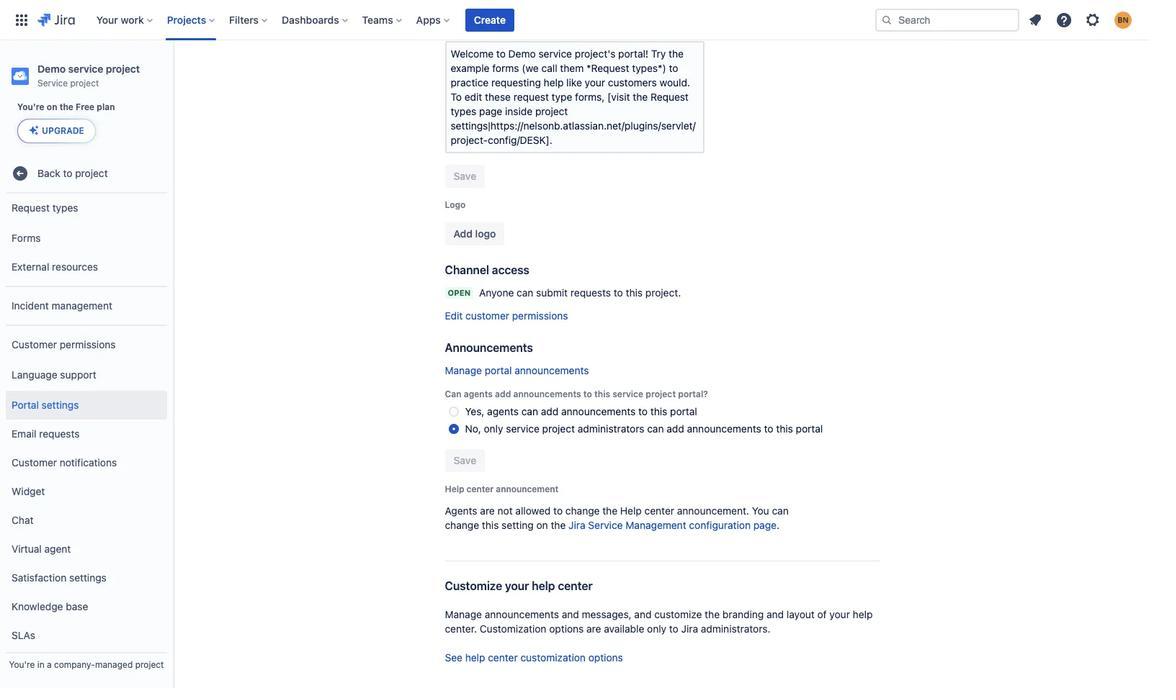 Task type: describe. For each thing, give the bounding box(es) containing it.
requests inside group
[[39, 428, 80, 440]]

project right managed
[[135, 660, 164, 671]]

1 vertical spatial service
[[613, 389, 643, 400]]

agents for yes,
[[487, 406, 519, 418]]

dashboards
[[282, 13, 339, 26]]

Search field
[[875, 8, 1019, 31]]

can down manage portal announcements
[[521, 406, 538, 418]]

satisfaction settings
[[12, 572, 106, 584]]

add logo
[[453, 228, 496, 240]]

to inside the back to project link
[[63, 167, 72, 179]]

announcements up can agents add announcements to this service project portal?
[[515, 365, 589, 377]]

1 horizontal spatial portal
[[670, 406, 697, 418]]

1 and from the left
[[562, 609, 579, 621]]

back
[[37, 167, 60, 179]]

support
[[60, 369, 96, 381]]

1 horizontal spatial help
[[620, 505, 642, 517]]

center.
[[445, 623, 477, 635]]

can
[[445, 389, 461, 400]]

customer notifications
[[12, 457, 117, 469]]

agent
[[44, 543, 71, 555]]

0 vertical spatial permissions
[[512, 310, 568, 322]]

agents are not allowed to change the help center announcement.
[[445, 505, 752, 517]]

only inside can agents add announcements to this service project portal? option group
[[484, 423, 503, 435]]

1 vertical spatial add
[[541, 406, 559, 418]]

you can change this setting on the
[[445, 505, 789, 532]]

open
[[448, 288, 471, 298]]

permissions inside "link"
[[60, 338, 116, 351]]

projects button
[[163, 8, 221, 31]]

service inside demo service project service project
[[68, 63, 103, 75]]

primary element
[[9, 0, 875, 40]]

help inside manage announcements and messages, and customize the branding and layout of your help center. customization options are available only to jira administrators.
[[853, 609, 873, 621]]

settings image
[[1084, 11, 1102, 28]]

announcements up administrators
[[561, 406, 636, 418]]

management
[[52, 300, 112, 312]]

demo
[[37, 63, 66, 75]]

customer permissions link
[[6, 331, 167, 360]]

back to project
[[37, 167, 108, 179]]

no,
[[465, 423, 481, 435]]

the for you
[[551, 520, 566, 532]]

help center announcement
[[445, 484, 558, 495]]

email requests link
[[6, 420, 167, 449]]

customer for customer permissions
[[12, 338, 57, 351]]

language
[[12, 369, 57, 381]]

announcements down portal?
[[687, 423, 761, 435]]

apps button
[[412, 8, 455, 31]]

administrators.
[[701, 623, 770, 635]]

widget
[[12, 485, 45, 498]]

knowledge
[[12, 601, 63, 613]]

can down access
[[517, 287, 533, 299]]

announcements up "yes, agents can add announcements to this portal"
[[513, 389, 581, 400]]

service inside demo service project service project
[[37, 78, 68, 89]]

request types link
[[6, 192, 167, 224]]

your work
[[96, 13, 144, 26]]

project.
[[645, 287, 681, 299]]

introduction
[[445, 27, 497, 38]]

anyone
[[479, 287, 514, 299]]

virtual agent link
[[6, 535, 167, 564]]

submit
[[536, 287, 568, 299]]

chat link
[[6, 507, 167, 535]]

knowledge base
[[12, 601, 88, 613]]

2 and from the left
[[634, 609, 652, 621]]

3 and from the left
[[767, 609, 784, 621]]

customize your help center
[[445, 580, 593, 593]]

customer for customer notifications
[[12, 457, 57, 469]]

.
[[777, 520, 779, 532]]

see help center customization options
[[445, 652, 623, 664]]

in
[[37, 660, 44, 671]]

branding
[[722, 609, 764, 621]]

the for manage
[[705, 609, 720, 621]]

center down customization
[[488, 652, 518, 664]]

0 vertical spatial portal
[[485, 365, 512, 377]]

teams
[[362, 13, 393, 26]]

external
[[12, 261, 49, 273]]

dashboards button
[[277, 8, 353, 31]]

portal settings link
[[6, 391, 167, 420]]

your work button
[[92, 8, 158, 31]]

your profile and settings image
[[1114, 11, 1132, 28]]

managed
[[95, 660, 133, 671]]

no, only service project administrators can add announcements to this portal
[[465, 423, 823, 435]]

work
[[121, 13, 144, 26]]

center up management
[[644, 505, 674, 517]]

a
[[47, 660, 52, 671]]

manage announcements and messages, and customize the branding and layout of your help center. customization options are available only to jira administrators.
[[445, 609, 873, 635]]

help image
[[1055, 11, 1073, 28]]

Introduction text text field
[[445, 41, 704, 154]]

slas
[[12, 629, 35, 642]]

layout
[[787, 609, 815, 621]]

manage for manage announcements and messages, and customize the branding and layout of your help center. customization options are available only to jira administrators.
[[445, 609, 482, 621]]

add logo button
[[445, 223, 505, 246]]

settings for portal settings
[[42, 399, 79, 411]]

1 horizontal spatial requests
[[570, 287, 611, 299]]

external resources link
[[6, 253, 167, 282]]

edit
[[445, 310, 463, 322]]

email requests
[[12, 428, 80, 440]]

filters
[[229, 13, 259, 26]]

chat
[[12, 514, 33, 526]]

are inside manage announcements and messages, and customize the branding and layout of your help center. customization options are available only to jira administrators.
[[586, 623, 601, 635]]

edit customer permissions
[[445, 310, 568, 322]]

project left portal?
[[646, 389, 676, 400]]

0 horizontal spatial help
[[465, 652, 485, 664]]

the for agents
[[602, 505, 617, 517]]

edit customer permissions link
[[445, 310, 568, 322]]

customer
[[465, 310, 509, 322]]

portal
[[12, 399, 39, 411]]

notifications
[[60, 457, 117, 469]]

group containing customer permissions
[[6, 325, 167, 689]]

not
[[497, 505, 513, 517]]

0 horizontal spatial on
[[47, 102, 57, 112]]

available
[[604, 623, 644, 635]]

incident management link
[[6, 292, 167, 321]]

slas link
[[6, 622, 167, 651]]

incident management
[[12, 300, 112, 312]]

settings for satisfaction settings
[[69, 572, 106, 584]]

jira service management configuration page .
[[569, 520, 779, 532]]

2 horizontal spatial portal
[[796, 423, 823, 435]]

see
[[445, 652, 462, 664]]

you're for you're in a company-managed project
[[9, 660, 35, 671]]

see help center customization options link
[[445, 652, 623, 664]]

knowledge base link
[[6, 593, 167, 622]]

demo service project service project
[[37, 63, 140, 89]]



Task type: vqa. For each thing, say whether or not it's contained in the screenshot.
Priority Pin to top. Only you can see pinned fields. icon at the right of page
no



Task type: locate. For each thing, give the bounding box(es) containing it.
your inside manage announcements and messages, and customize the branding and layout of your help center. customization options are available only to jira administrators.
[[829, 609, 850, 621]]

0 horizontal spatial and
[[562, 609, 579, 621]]

manage for manage portal announcements
[[445, 365, 482, 377]]

1 vertical spatial options
[[588, 652, 623, 664]]

jira image
[[37, 11, 75, 28], [37, 11, 75, 28]]

customer up widget
[[12, 457, 57, 469]]

the right 'setting'
[[551, 520, 566, 532]]

jira
[[569, 520, 585, 532], [681, 623, 698, 635]]

project up free
[[70, 78, 99, 89]]

jira down customize
[[681, 623, 698, 635]]

jira down agents are not allowed to change the help center announcement. on the bottom of page
[[569, 520, 585, 532]]

2 group from the top
[[6, 325, 167, 689]]

of
[[817, 609, 827, 621]]

upgrade
[[42, 125, 84, 136]]

0 vertical spatial agents
[[464, 389, 493, 400]]

1 vertical spatial portal
[[670, 406, 697, 418]]

2 horizontal spatial help
[[853, 609, 873, 621]]

group containing request types
[[6, 158, 167, 286]]

project up request types link on the top left
[[75, 167, 108, 179]]

channel access
[[445, 264, 529, 277]]

announcement.
[[677, 505, 749, 517]]

announcements inside manage announcements and messages, and customize the branding and layout of your help center. customization options are available only to jira administrators.
[[485, 609, 559, 621]]

2 horizontal spatial add
[[667, 423, 684, 435]]

free
[[76, 102, 94, 112]]

language support
[[12, 369, 96, 381]]

customer inside "link"
[[12, 338, 57, 351]]

requests up customer notifications on the left of page
[[39, 428, 80, 440]]

customer permissions
[[12, 338, 116, 351]]

change down agents
[[445, 520, 479, 532]]

0 horizontal spatial jira
[[569, 520, 585, 532]]

the left free
[[60, 102, 73, 112]]

service down agents are not allowed to change the help center announcement. on the bottom of page
[[588, 520, 623, 532]]

service down demo
[[37, 78, 68, 89]]

manage inside manage announcements and messages, and customize the branding and layout of your help center. customization options are available only to jira administrators.
[[445, 609, 482, 621]]

group
[[6, 158, 167, 286], [6, 325, 167, 689]]

1 vertical spatial help
[[620, 505, 642, 517]]

help up management
[[620, 505, 642, 517]]

1 vertical spatial settings
[[69, 572, 106, 584]]

change inside you can change this setting on the
[[445, 520, 479, 532]]

jira inside manage announcements and messages, and customize the branding and layout of your help center. customization options are available only to jira administrators.
[[681, 623, 698, 635]]

0 vertical spatial requests
[[570, 287, 611, 299]]

1 horizontal spatial help
[[532, 580, 555, 593]]

requests right submit
[[570, 287, 611, 299]]

allowed
[[515, 505, 551, 517]]

options up customization
[[549, 623, 584, 635]]

0 horizontal spatial service
[[37, 78, 68, 89]]

0 vertical spatial change
[[565, 505, 600, 517]]

introduction text
[[445, 27, 516, 38]]

agents inside option group
[[487, 406, 519, 418]]

1 horizontal spatial service
[[588, 520, 623, 532]]

you
[[752, 505, 769, 517]]

page
[[753, 520, 777, 532]]

1 vertical spatial service
[[588, 520, 623, 532]]

and left messages,
[[562, 609, 579, 621]]

can up .
[[772, 505, 789, 517]]

2 customer from the top
[[12, 457, 57, 469]]

2 vertical spatial service
[[506, 423, 539, 435]]

1 vertical spatial requests
[[39, 428, 80, 440]]

plan
[[97, 102, 115, 112]]

manage up can
[[445, 365, 482, 377]]

configuration
[[689, 520, 751, 532]]

can agents add announcements to this service project portal? option group
[[445, 404, 1021, 438]]

settings down virtual agent link
[[69, 572, 106, 584]]

0 horizontal spatial help
[[445, 484, 464, 495]]

notifications image
[[1027, 11, 1044, 28]]

help right of on the bottom of page
[[853, 609, 873, 621]]

on down allowed
[[536, 520, 548, 532]]

None field
[[446, 0, 703, 17]]

0 vertical spatial jira
[[569, 520, 585, 532]]

you're on the free plan
[[17, 102, 115, 112]]

agents for can
[[464, 389, 493, 400]]

1 vertical spatial your
[[829, 609, 850, 621]]

1 horizontal spatial permissions
[[512, 310, 568, 322]]

1 vertical spatial group
[[6, 325, 167, 689]]

1 vertical spatial help
[[853, 609, 873, 621]]

1 horizontal spatial and
[[634, 609, 652, 621]]

service inside option group
[[506, 423, 539, 435]]

options
[[549, 623, 584, 635], [588, 652, 623, 664]]

base
[[66, 601, 88, 613]]

customize
[[445, 580, 502, 593]]

0 vertical spatial manage
[[445, 365, 482, 377]]

1 vertical spatial manage
[[445, 609, 482, 621]]

0 vertical spatial on
[[47, 102, 57, 112]]

center
[[467, 484, 494, 495], [644, 505, 674, 517], [558, 580, 593, 593], [488, 652, 518, 664]]

add down manage portal announcements
[[495, 389, 511, 400]]

agents right yes,
[[487, 406, 519, 418]]

service right "no," on the left bottom
[[506, 423, 539, 435]]

project
[[106, 63, 140, 75], [70, 78, 99, 89], [75, 167, 108, 179], [646, 389, 676, 400], [542, 423, 575, 435], [135, 660, 164, 671]]

project down "yes, agents can add announcements to this portal"
[[542, 423, 575, 435]]

types
[[52, 202, 78, 214]]

banner
[[0, 0, 1149, 40]]

banner containing your work
[[0, 0, 1149, 40]]

logo
[[445, 200, 465, 210]]

the up administrators.
[[705, 609, 720, 621]]

0 horizontal spatial change
[[445, 520, 479, 532]]

request types
[[12, 202, 78, 214]]

0 vertical spatial group
[[6, 158, 167, 286]]

announcements
[[445, 342, 533, 355]]

help right the see at the bottom left of page
[[465, 652, 485, 664]]

management
[[626, 520, 686, 532]]

you're for you're on the free plan
[[17, 102, 44, 112]]

and up available
[[634, 609, 652, 621]]

are down messages,
[[586, 623, 601, 635]]

permissions up language support link
[[60, 338, 116, 351]]

this inside you can change this setting on the
[[482, 520, 499, 532]]

create button
[[465, 8, 514, 31]]

0 vertical spatial are
[[480, 505, 495, 517]]

1 vertical spatial you're
[[9, 660, 35, 671]]

can inside you can change this setting on the
[[772, 505, 789, 517]]

1 vertical spatial change
[[445, 520, 479, 532]]

language support link
[[6, 360, 167, 391]]

0 horizontal spatial options
[[549, 623, 584, 635]]

2 vertical spatial add
[[667, 423, 684, 435]]

project inside option group
[[542, 423, 575, 435]]

1 horizontal spatial only
[[647, 623, 666, 635]]

you're left in
[[9, 660, 35, 671]]

apps
[[416, 13, 441, 26]]

settings down language support
[[42, 399, 79, 411]]

on
[[47, 102, 57, 112], [536, 520, 548, 532]]

None radio
[[448, 407, 459, 417], [448, 424, 459, 434], [448, 407, 459, 417], [448, 424, 459, 434]]

0 vertical spatial service
[[37, 78, 68, 89]]

incident
[[12, 300, 49, 312]]

2 horizontal spatial and
[[767, 609, 784, 621]]

resources
[[52, 261, 98, 273]]

1 vertical spatial agents
[[487, 406, 519, 418]]

1 manage from the top
[[445, 365, 482, 377]]

1 vertical spatial permissions
[[60, 338, 116, 351]]

the inside manage announcements and messages, and customize the branding and layout of your help center. customization options are available only to jira administrators.
[[705, 609, 720, 621]]

to
[[63, 167, 72, 179], [614, 287, 623, 299], [583, 389, 592, 400], [638, 406, 648, 418], [764, 423, 773, 435], [553, 505, 563, 517], [669, 623, 678, 635]]

virtual
[[12, 543, 42, 555]]

on up upgrade button
[[47, 102, 57, 112]]

1 horizontal spatial your
[[829, 609, 850, 621]]

1 horizontal spatial on
[[536, 520, 548, 532]]

virtual agent
[[12, 543, 71, 555]]

settings
[[42, 399, 79, 411], [69, 572, 106, 584]]

1 vertical spatial customer
[[12, 457, 57, 469]]

announcements up customization
[[485, 609, 559, 621]]

0 vertical spatial help
[[445, 484, 464, 495]]

agents
[[445, 505, 477, 517]]

your right of on the bottom of page
[[829, 609, 850, 621]]

1 vertical spatial jira
[[681, 623, 698, 635]]

text
[[499, 27, 516, 38]]

can right administrators
[[647, 423, 664, 435]]

only right "no," on the left bottom
[[484, 423, 503, 435]]

0 horizontal spatial requests
[[39, 428, 80, 440]]

announcement
[[496, 484, 558, 495]]

service
[[37, 78, 68, 89], [588, 520, 623, 532]]

0 vertical spatial only
[[484, 423, 503, 435]]

email
[[12, 428, 36, 440]]

options inside manage announcements and messages, and customize the branding and layout of your help center. customization options are available only to jira administrators.
[[549, 623, 584, 635]]

the up 'jira service management configuration page' link
[[602, 505, 617, 517]]

forms
[[12, 232, 41, 244]]

yes, agents can add announcements to this portal
[[465, 406, 697, 418]]

portal?
[[678, 389, 708, 400]]

1 horizontal spatial add
[[541, 406, 559, 418]]

center up agents
[[467, 484, 494, 495]]

your
[[505, 580, 529, 593], [829, 609, 850, 621]]

options down available
[[588, 652, 623, 664]]

only down customize
[[647, 623, 666, 635]]

portal settings
[[12, 399, 79, 411]]

you're up upgrade button
[[17, 102, 44, 112]]

to inside manage announcements and messages, and customize the branding and layout of your help center. customization options are available only to jira administrators.
[[669, 623, 678, 635]]

0 vertical spatial service
[[68, 63, 103, 75]]

the inside you can change this setting on the
[[551, 520, 566, 532]]

project up plan
[[106, 63, 140, 75]]

customization
[[480, 623, 546, 635]]

0 vertical spatial help
[[532, 580, 555, 593]]

2 manage from the top
[[445, 609, 482, 621]]

1 horizontal spatial service
[[506, 423, 539, 435]]

administrators
[[578, 423, 644, 435]]

0 vertical spatial customer
[[12, 338, 57, 351]]

only
[[484, 423, 503, 435], [647, 623, 666, 635]]

agents
[[464, 389, 493, 400], [487, 406, 519, 418]]

on inside you can change this setting on the
[[536, 520, 548, 532]]

forms link
[[6, 224, 167, 253]]

center up messages,
[[558, 580, 593, 593]]

0 horizontal spatial your
[[505, 580, 529, 593]]

0 horizontal spatial only
[[484, 423, 503, 435]]

satisfaction
[[12, 572, 66, 584]]

appswitcher icon image
[[13, 11, 30, 28]]

your up customization
[[505, 580, 529, 593]]

1 group from the top
[[6, 158, 167, 286]]

widget link
[[6, 478, 167, 507]]

your
[[96, 13, 118, 26]]

change right allowed
[[565, 505, 600, 517]]

1 horizontal spatial are
[[586, 623, 601, 635]]

are left not
[[480, 505, 495, 517]]

0 vertical spatial add
[[495, 389, 511, 400]]

create
[[474, 13, 506, 26]]

add
[[453, 228, 473, 240]]

and left layout
[[767, 609, 784, 621]]

customer up language
[[12, 338, 57, 351]]

0 horizontal spatial are
[[480, 505, 495, 517]]

only inside manage announcements and messages, and customize the branding and layout of your help center. customization options are available only to jira administrators.
[[647, 623, 666, 635]]

manage up center.
[[445, 609, 482, 621]]

service up the no, only service project administrators can add announcements to this portal
[[613, 389, 643, 400]]

0 vertical spatial options
[[549, 623, 584, 635]]

jira service management configuration page link
[[569, 520, 777, 532]]

1 horizontal spatial options
[[588, 652, 623, 664]]

0 horizontal spatial portal
[[485, 365, 512, 377]]

permissions down submit
[[512, 310, 568, 322]]

customer notifications link
[[6, 449, 167, 478]]

0 horizontal spatial service
[[68, 63, 103, 75]]

2 vertical spatial portal
[[796, 423, 823, 435]]

external resources
[[12, 261, 98, 273]]

customization
[[520, 652, 586, 664]]

agents up yes,
[[464, 389, 493, 400]]

sidebar navigation image
[[157, 58, 189, 86]]

0 vertical spatial settings
[[42, 399, 79, 411]]

1 vertical spatial only
[[647, 623, 666, 635]]

request
[[12, 202, 50, 214]]

manage portal announcements link
[[445, 365, 589, 377]]

1 vertical spatial are
[[586, 623, 601, 635]]

you're
[[17, 102, 44, 112], [9, 660, 35, 671]]

help
[[445, 484, 464, 495], [620, 505, 642, 517]]

2 vertical spatial help
[[465, 652, 485, 664]]

1 horizontal spatial change
[[565, 505, 600, 517]]

help up customization
[[532, 580, 555, 593]]

add down portal?
[[667, 423, 684, 435]]

customize
[[654, 609, 702, 621]]

0 vertical spatial your
[[505, 580, 529, 593]]

0 horizontal spatial add
[[495, 389, 511, 400]]

manage
[[445, 365, 482, 377], [445, 609, 482, 621]]

access
[[492, 264, 529, 277]]

teams button
[[358, 8, 408, 31]]

2 horizontal spatial service
[[613, 389, 643, 400]]

service right demo
[[68, 63, 103, 75]]

upgrade button
[[18, 120, 95, 143]]

can agents add announcements to this service project portal?
[[445, 389, 708, 400]]

1 vertical spatial on
[[536, 520, 548, 532]]

add down can agents add announcements to this service project portal?
[[541, 406, 559, 418]]

0 horizontal spatial permissions
[[60, 338, 116, 351]]

0 vertical spatial you're
[[17, 102, 44, 112]]

1 customer from the top
[[12, 338, 57, 351]]

search image
[[881, 14, 893, 26]]

logo
[[475, 228, 496, 240]]

1 horizontal spatial jira
[[681, 623, 698, 635]]

help up agents
[[445, 484, 464, 495]]



